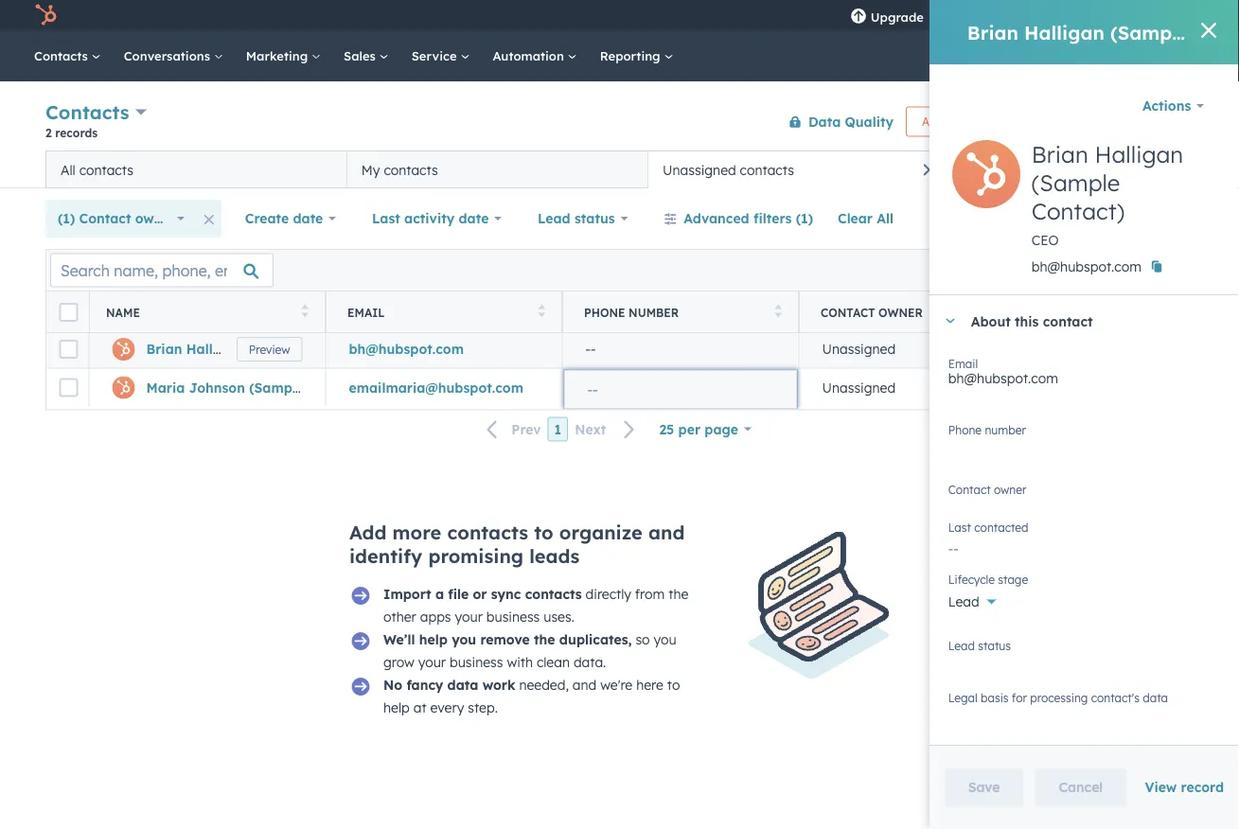 Task type: vqa. For each thing, say whether or not it's contained in the screenshot.
rightmost of
no



Task type: describe. For each thing, give the bounding box(es) containing it.
cancel button
[[1036, 769, 1127, 807]]

contact owner
[[821, 305, 923, 320]]

automation
[[493, 48, 568, 63]]

johnson
[[189, 380, 245, 396]]

contacts up uses.
[[525, 586, 582, 602]]

to inside needed, and we're here to help at every step.
[[668, 677, 680, 693]]

data
[[809, 113, 841, 130]]

edit columns
[[1109, 263, 1177, 278]]

contacts for all contacts
[[79, 161, 133, 178]]

import
[[384, 586, 432, 602]]

contact for contact owner no owner
[[949, 483, 991, 497]]

(3/5)
[[1055, 161, 1088, 178]]

(sample for brian halligan (sample contact)
[[247, 341, 301, 358]]

email bh@hubspot.com
[[949, 357, 1059, 387]]

next button
[[568, 417, 647, 442]]

clear
[[838, 210, 873, 227]]

halligan for brian halligan (sample conta
[[1025, 20, 1105, 44]]

1 horizontal spatial -- button
[[1036, 368, 1240, 407]]

halligan for brian halligan (sample contact) ceo
[[1095, 140, 1184, 169]]

about this contact button
[[930, 296, 1221, 347]]

create contact
[[1099, 115, 1178, 129]]

needed,
[[519, 677, 569, 693]]

legal
[[949, 691, 978, 705]]

(1) inside popup button
[[58, 210, 75, 227]]

0 vertical spatial bh@hubspot.com
[[1032, 259, 1142, 275]]

view for add
[[1021, 161, 1051, 178]]

promising
[[428, 544, 524, 568]]

identify
[[349, 544, 423, 568]]

brian for brian halligan (sample contact) ceo
[[1032, 140, 1089, 169]]

conta
[[1195, 20, 1240, 44]]

lifecycle stage
[[949, 573, 1029, 587]]

press to sort. image for phone
[[775, 305, 782, 318]]

unassigned button for emailmaria@hubspot.com
[[799, 368, 1036, 407]]

contact inside popup button
[[79, 210, 131, 227]]

2 vertical spatial bh@hubspot.com
[[949, 370, 1059, 387]]

press to sort. element for email
[[538, 305, 546, 321]]

unassigned for bh@hubspot.com
[[823, 341, 896, 358]]

contacts for my contacts
[[384, 161, 438, 178]]

emailmaria@hubspot.com
[[349, 380, 524, 396]]

contacted
[[975, 520, 1029, 535]]

all views
[[1124, 161, 1182, 178]]

contact for contact owner
[[821, 305, 876, 320]]

(sample for brian halligan (sample contact) ceo
[[1032, 169, 1121, 197]]

1 vertical spatial the
[[534, 631, 555, 648]]

brian for brian halligan (sample conta
[[968, 20, 1019, 44]]

1 horizontal spatial data
[[1143, 691, 1169, 705]]

funky town image
[[1134, 7, 1151, 24]]

conversations link
[[112, 30, 235, 81]]

marketplaces image
[[991, 9, 1008, 26]]

no inside contact owner no owner
[[949, 490, 967, 506]]

(sample for maria johnson (sample contact)
[[249, 380, 304, 396]]

data quality button
[[777, 103, 895, 141]]

add view (3/5)
[[991, 161, 1088, 178]]

last for last activity date
[[372, 210, 400, 227]]

lead button
[[949, 583, 1221, 615]]

upgrade
[[871, 9, 924, 25]]

owner up last contacted
[[971, 490, 1009, 506]]

2 records
[[45, 125, 98, 140]]

edit columns button
[[1096, 258, 1190, 283]]

lead status
[[1058, 305, 1135, 320]]

view record
[[1146, 779, 1225, 796]]

search button
[[1191, 40, 1223, 72]]

no owner button
[[949, 479, 1221, 511]]

help image
[[1030, 9, 1047, 26]]

step.
[[468, 699, 498, 716]]

-- text field
[[588, 379, 774, 400]]

my contacts button
[[347, 151, 648, 188]]

name
[[106, 305, 140, 320]]

marketing link
[[235, 30, 332, 81]]

calling icon image
[[951, 7, 968, 24]]

Last contacted text field
[[949, 531, 1221, 562]]

unassigned inside button
[[663, 161, 737, 178]]

save view
[[1125, 212, 1178, 226]]

all contacts button
[[45, 151, 347, 188]]

so
[[636, 631, 650, 648]]

no fancy data work
[[384, 677, 516, 693]]

25
[[660, 421, 675, 438]]

all for all contacts
[[61, 161, 76, 178]]

lead down lifecycle at the bottom of the page
[[949, 594, 980, 610]]

last activity date button
[[360, 200, 514, 238]]

needed, and we're here to help at every step.
[[384, 677, 680, 716]]

contact) for brian halligan (sample contact) ceo
[[1032, 197, 1125, 225]]

contact) for maria johnson (sample contact)
[[308, 380, 365, 396]]

brian halligan (sample conta
[[968, 20, 1240, 44]]

from
[[635, 586, 665, 602]]

last activity date
[[372, 210, 489, 227]]

phone for phone number
[[584, 305, 626, 320]]

press to sort. image
[[302, 305, 309, 318]]

marketing
[[246, 48, 312, 63]]

contact's
[[1092, 691, 1140, 705]]

save for save
[[969, 779, 1001, 796]]

owner left caret icon
[[879, 305, 923, 320]]

status
[[1092, 305, 1135, 320]]

advanced
[[684, 210, 750, 227]]

we're
[[601, 677, 633, 693]]

advanced filters (1) button
[[652, 200, 826, 238]]

export button
[[1025, 258, 1085, 283]]

quality
[[845, 113, 894, 130]]

bh@hubspot.com button
[[326, 331, 563, 368]]

export
[[1037, 263, 1073, 278]]

next
[[575, 421, 607, 438]]

0 horizontal spatial data
[[448, 677, 479, 693]]

every
[[430, 699, 464, 716]]

Search name, phone, email addresses, or company search field
[[50, 253, 274, 287]]

help inside needed, and we're here to help at every step.
[[384, 699, 410, 716]]

view
[[1146, 779, 1178, 796]]

more
[[393, 520, 442, 544]]

a
[[436, 586, 444, 602]]

2 date from the left
[[459, 210, 489, 227]]

business inside so you grow your business with clean data.
[[450, 654, 503, 671]]

halligan for brian halligan (sample contact)
[[186, 341, 243, 358]]

leads
[[530, 544, 580, 568]]

automation link
[[482, 30, 589, 81]]

contacts button
[[45, 99, 147, 126]]

directly from the other apps your business uses.
[[384, 586, 689, 625]]

import a file or sync contacts
[[384, 586, 582, 602]]

columns
[[1133, 263, 1177, 278]]

add for add more contacts to organize and identify promising leads
[[349, 520, 387, 544]]

fancy
[[407, 677, 444, 693]]

1 horizontal spatial actions button
[[1131, 87, 1217, 125]]

owner inside popup button
[[135, 210, 176, 227]]

organize
[[560, 520, 643, 544]]

save for save view
[[1125, 212, 1151, 226]]

add for add view (3/5)
[[991, 161, 1017, 178]]

create date
[[245, 210, 323, 227]]

my
[[362, 161, 380, 178]]

email for email
[[348, 305, 385, 320]]

actions for right actions "popup button"
[[1143, 98, 1192, 114]]

1 vertical spatial lead status
[[949, 639, 1012, 653]]

number
[[985, 423, 1027, 437]]



Task type: locate. For each thing, give the bounding box(es) containing it.
0 horizontal spatial your
[[418, 654, 446, 671]]

remove
[[481, 631, 530, 648]]

press to sort. element for phone number
[[775, 305, 782, 321]]

you inside so you grow your business with clean data.
[[654, 631, 677, 648]]

contact owner no owner
[[949, 483, 1027, 506]]

contacts for unassigned contacts
[[740, 161, 795, 178]]

(1) inside button
[[796, 210, 814, 227]]

0 vertical spatial view
[[1021, 161, 1051, 178]]

0 horizontal spatial actions button
[[906, 107, 989, 137]]

unassigned
[[663, 161, 737, 178], [823, 341, 896, 358], [823, 380, 896, 396]]

create inside button
[[1099, 115, 1134, 129]]

contact) inside brian halligan (sample contact) ceo
[[1032, 197, 1125, 225]]

-- button up -- text field
[[563, 331, 799, 368]]

0 horizontal spatial no
[[384, 677, 403, 693]]

contacts
[[79, 161, 133, 178], [384, 161, 438, 178], [740, 161, 795, 178], [447, 520, 529, 544], [525, 586, 582, 602]]

emailmaria@hubspot.com button
[[326, 368, 563, 407]]

save down basis
[[969, 779, 1001, 796]]

1 vertical spatial no
[[384, 677, 403, 693]]

0 horizontal spatial and
[[573, 677, 597, 693]]

(1)
[[58, 210, 75, 227], [796, 210, 814, 227]]

-- button up phone number text box
[[1036, 368, 1240, 407]]

here
[[637, 677, 664, 693]]

phone left number in the right of the page
[[949, 423, 982, 437]]

1 vertical spatial contact
[[1043, 313, 1094, 329]]

(1) down the all contacts on the top of the page
[[58, 210, 75, 227]]

phone
[[584, 305, 626, 320], [949, 423, 982, 437]]

hubspot link
[[23, 4, 71, 27]]

close image
[[1202, 23, 1217, 38]]

record
[[1182, 779, 1225, 796]]

0 horizontal spatial status
[[575, 210, 615, 227]]

last inside popup button
[[372, 210, 400, 227]]

save
[[1125, 212, 1151, 226], [969, 779, 1001, 796]]

create up all views
[[1099, 115, 1134, 129]]

1 horizontal spatial last
[[949, 520, 972, 535]]

caret image
[[945, 319, 956, 323]]

contacts inside popup button
[[45, 100, 129, 124]]

1 vertical spatial contacts
[[45, 100, 129, 124]]

actions inside contacts banner
[[923, 115, 962, 129]]

(sample right the notifications icon
[[1111, 20, 1189, 44]]

-- down the phone number
[[586, 341, 596, 358]]

date up press to sort. image
[[293, 210, 323, 227]]

no up last contacted
[[949, 490, 967, 506]]

1 horizontal spatial status
[[979, 639, 1012, 653]]

create for create date
[[245, 210, 289, 227]]

per
[[679, 421, 701, 438]]

contacts down hubspot link
[[34, 48, 92, 63]]

1 vertical spatial actions
[[923, 115, 962, 129]]

create inside popup button
[[245, 210, 289, 227]]

data up every
[[448, 677, 479, 693]]

bh@hubspot.com up number in the right of the page
[[949, 370, 1059, 387]]

0 horizontal spatial all
[[61, 161, 76, 178]]

all inside all contacts button
[[61, 161, 76, 178]]

Phone number text field
[[949, 420, 1221, 457]]

upgrade image
[[850, 9, 867, 26]]

your down file
[[455, 609, 483, 625]]

2 vertical spatial contact
[[949, 483, 991, 497]]

email up bh@hubspot.com link
[[348, 305, 385, 320]]

1 press to sort. image from the left
[[538, 305, 546, 318]]

3 press to sort. element from the left
[[775, 305, 782, 321]]

actions button inside contacts banner
[[906, 107, 989, 137]]

1 vertical spatial status
[[979, 639, 1012, 653]]

0 vertical spatial lead status
[[538, 210, 615, 227]]

actions
[[1143, 98, 1192, 114], [923, 115, 962, 129]]

owner up search name, phone, email addresses, or company 'search box'
[[135, 210, 176, 227]]

0 vertical spatial brian
[[968, 20, 1019, 44]]

funky button
[[1122, 0, 1215, 30]]

1 vertical spatial bh@hubspot.com
[[349, 341, 464, 358]]

2 vertical spatial contact)
[[308, 380, 365, 396]]

lead status inside popup button
[[538, 210, 615, 227]]

all down 2 records
[[61, 161, 76, 178]]

press to sort. element left 'contact owner'
[[775, 305, 782, 321]]

add inside the add more contacts to organize and identify promising leads
[[349, 520, 387, 544]]

brian up maria
[[146, 341, 182, 358]]

1 horizontal spatial all
[[877, 210, 894, 227]]

0 vertical spatial status
[[575, 210, 615, 227]]

0 horizontal spatial date
[[293, 210, 323, 227]]

1 vertical spatial phone
[[949, 423, 982, 437]]

create
[[1099, 115, 1134, 129], [245, 210, 289, 227]]

directly
[[586, 586, 632, 602]]

phone left the number
[[584, 305, 626, 320]]

1 unassigned button from the top
[[799, 331, 1036, 368]]

lead up legal
[[949, 639, 975, 653]]

0 vertical spatial help
[[419, 631, 448, 648]]

owner up contacted
[[994, 483, 1027, 497]]

notifications image
[[1094, 9, 1111, 26]]

lead status button
[[526, 200, 641, 238]]

unassigned contacts button
[[648, 151, 950, 188]]

unassigned button for bh@hubspot.com
[[799, 331, 1036, 368]]

1 horizontal spatial save
[[1125, 212, 1151, 226]]

0 vertical spatial create
[[1099, 115, 1134, 129]]

and down 'data.'
[[573, 677, 597, 693]]

contacts inside the add more contacts to organize and identify promising leads
[[447, 520, 529, 544]]

and up from
[[649, 520, 685, 544]]

contact inside contact owner no owner
[[949, 483, 991, 497]]

the
[[669, 586, 689, 602], [534, 631, 555, 648]]

create for create contact
[[1099, 115, 1134, 129]]

hubspot image
[[34, 4, 57, 27]]

0 vertical spatial contact
[[1137, 115, 1178, 129]]

1 horizontal spatial the
[[669, 586, 689, 602]]

0 vertical spatial and
[[649, 520, 685, 544]]

25 per page button
[[647, 411, 764, 448]]

date right activity
[[459, 210, 489, 227]]

0 vertical spatial business
[[487, 609, 540, 625]]

Search HubSpot search field
[[974, 40, 1206, 72]]

contact) for brian halligan (sample contact)
[[305, 341, 362, 358]]

2 press to sort. element from the left
[[538, 305, 546, 321]]

contacts
[[34, 48, 92, 63], [45, 100, 129, 124]]

0 vertical spatial the
[[669, 586, 689, 602]]

contacts up filters
[[740, 161, 795, 178]]

1 (1) from the left
[[58, 210, 75, 227]]

0 vertical spatial actions
[[1143, 98, 1192, 114]]

phone for phone number
[[949, 423, 982, 437]]

2 unassigned button from the top
[[799, 368, 1036, 407]]

1 horizontal spatial help
[[419, 631, 448, 648]]

edit button
[[953, 140, 1021, 215]]

0 vertical spatial add
[[991, 161, 1017, 178]]

to left organize
[[534, 520, 554, 544]]

(sample for brian halligan (sample conta
[[1111, 20, 1189, 44]]

contact
[[1137, 115, 1178, 129], [1043, 313, 1094, 329]]

settings image
[[1062, 8, 1079, 25]]

0 vertical spatial to
[[534, 520, 554, 544]]

1 horizontal spatial press to sort. image
[[775, 305, 782, 318]]

1 horizontal spatial date
[[459, 210, 489, 227]]

filters
[[754, 210, 792, 227]]

0 horizontal spatial press to sort. image
[[538, 305, 546, 318]]

brian halligan (sample contact) ceo
[[1032, 140, 1184, 249]]

2 horizontal spatial brian
[[1032, 140, 1089, 169]]

brian inside brian halligan (sample contact) ceo
[[1032, 140, 1089, 169]]

all left views
[[1124, 161, 1141, 178]]

1 vertical spatial add
[[349, 520, 387, 544]]

contact right this
[[1043, 313, 1094, 329]]

halligan inside brian halligan (sample contact) ceo
[[1095, 140, 1184, 169]]

contact) down bh@hubspot.com link
[[308, 380, 365, 396]]

add inside popup button
[[991, 161, 1017, 178]]

1
[[555, 421, 562, 438]]

0 horizontal spatial last
[[372, 210, 400, 227]]

contact down the all contacts on the top of the page
[[79, 210, 131, 227]]

1 horizontal spatial no
[[949, 490, 967, 506]]

actions up the edit popup button
[[923, 115, 962, 129]]

0 horizontal spatial you
[[452, 631, 477, 648]]

0 vertical spatial your
[[455, 609, 483, 625]]

contact up all views
[[1137, 115, 1178, 129]]

1 vertical spatial business
[[450, 654, 503, 671]]

email down caret icon
[[949, 357, 979, 371]]

email inside email bh@hubspot.com
[[949, 357, 979, 371]]

to inside the add more contacts to organize and identify promising leads
[[534, 520, 554, 544]]

save down all views link
[[1125, 212, 1151, 226]]

all right clear
[[877, 210, 894, 227]]

-- up phone number text box
[[1059, 380, 1070, 396]]

1 horizontal spatial create
[[1099, 115, 1134, 129]]

press to sort. element right about at the top right of page
[[1012, 305, 1019, 321]]

data
[[448, 677, 479, 693], [1143, 691, 1169, 705]]

file
[[448, 586, 469, 602]]

add left the (3/5)
[[991, 161, 1017, 178]]

actions up create contact
[[1143, 98, 1192, 114]]

1 press to sort. element from the left
[[302, 305, 309, 321]]

your inside directly from the other apps your business uses.
[[455, 609, 483, 625]]

your inside so you grow your business with clean data.
[[418, 654, 446, 671]]

all views link
[[1112, 151, 1194, 188]]

contact down clear
[[821, 305, 876, 320]]

1 horizontal spatial to
[[668, 677, 680, 693]]

1 vertical spatial last
[[949, 520, 972, 535]]

1 vertical spatial help
[[384, 699, 410, 716]]

contact up last contacted
[[949, 483, 991, 497]]

views
[[1145, 161, 1182, 178]]

brian halligan (sample contact) link
[[146, 341, 362, 358]]

menu
[[837, 0, 1217, 30]]

(sample inside brian halligan (sample contact) ceo
[[1032, 169, 1121, 197]]

contacts link
[[23, 30, 112, 81]]

stage
[[999, 573, 1029, 587]]

last left activity
[[372, 210, 400, 227]]

1 horizontal spatial and
[[649, 520, 685, 544]]

2 you from the left
[[654, 631, 677, 648]]

or
[[473, 586, 487, 602]]

status inside popup button
[[575, 210, 615, 227]]

advanced filters (1)
[[684, 210, 814, 227]]

actions button up the edit popup button
[[906, 107, 989, 137]]

0 horizontal spatial -- button
[[563, 331, 799, 368]]

service link
[[400, 30, 482, 81]]

0 horizontal spatial contact
[[79, 210, 131, 227]]

bh@hubspot.com up lead status
[[1032, 259, 1142, 275]]

no
[[949, 490, 967, 506], [384, 677, 403, 693]]

menu containing funky
[[837, 0, 1217, 30]]

1 vertical spatial email
[[949, 357, 979, 371]]

press to sort. image for contact
[[1012, 305, 1019, 318]]

contacts inside button
[[740, 161, 795, 178]]

0 vertical spatial save
[[1125, 212, 1151, 226]]

0 horizontal spatial view
[[1021, 161, 1051, 178]]

1 you from the left
[[452, 631, 477, 648]]

0 horizontal spatial phone
[[584, 305, 626, 320]]

0 horizontal spatial create
[[245, 210, 289, 227]]

0 horizontal spatial the
[[534, 631, 555, 648]]

contacts down records
[[79, 161, 133, 178]]

pagination navigation
[[476, 417, 647, 442]]

preview button
[[237, 337, 303, 362]]

press to sort. element up preview button
[[302, 305, 309, 321]]

owner
[[135, 210, 176, 227], [879, 305, 923, 320], [994, 483, 1027, 497], [971, 490, 1009, 506]]

last for last contacted
[[949, 520, 972, 535]]

2 (1) from the left
[[796, 210, 814, 227]]

2 vertical spatial unassigned
[[823, 380, 896, 396]]

sales
[[344, 48, 379, 63]]

contacts inside "link"
[[34, 48, 92, 63]]

last
[[372, 210, 400, 227], [949, 520, 972, 535]]

lead status up basis
[[949, 639, 1012, 653]]

1 vertical spatial contact
[[821, 305, 876, 320]]

contacts up records
[[45, 100, 129, 124]]

1 horizontal spatial your
[[455, 609, 483, 625]]

contact
[[79, 210, 131, 227], [821, 305, 876, 320], [949, 483, 991, 497]]

(1) right filters
[[796, 210, 814, 227]]

the up clean
[[534, 631, 555, 648]]

lead
[[538, 210, 571, 227], [1058, 305, 1088, 320], [949, 594, 980, 610], [949, 639, 975, 653]]

business inside directly from the other apps your business uses.
[[487, 609, 540, 625]]

0 vertical spatial contact)
[[1032, 197, 1125, 225]]

1 horizontal spatial actions
[[1143, 98, 1192, 114]]

to right here
[[668, 677, 680, 693]]

1 date from the left
[[293, 210, 323, 227]]

1 vertical spatial your
[[418, 654, 446, 671]]

processing
[[1031, 691, 1089, 705]]

menu item
[[938, 0, 941, 30]]

business up work
[[450, 654, 503, 671]]

actions for actions "popup button" within the contacts banner
[[923, 115, 962, 129]]

(1) contact owner
[[58, 210, 176, 227]]

help left at at left bottom
[[384, 699, 410, 716]]

calling icon button
[[943, 3, 975, 28]]

1 vertical spatial to
[[668, 677, 680, 693]]

and inside needed, and we're here to help at every step.
[[573, 677, 597, 693]]

0 horizontal spatial brian
[[146, 341, 182, 358]]

all inside clear all button
[[877, 210, 894, 227]]

you left remove
[[452, 631, 477, 648]]

contacts up the import a file or sync contacts
[[447, 520, 529, 544]]

1 vertical spatial view
[[1154, 212, 1178, 226]]

1 vertical spatial create
[[245, 210, 289, 227]]

the right from
[[669, 586, 689, 602]]

0 horizontal spatial email
[[348, 305, 385, 320]]

lead down my contacts button
[[538, 210, 571, 227]]

4 press to sort. element from the left
[[1012, 305, 1019, 321]]

bh@hubspot.com up emailmaria@hubspot.com
[[349, 341, 464, 358]]

press to sort. element
[[302, 305, 309, 321], [538, 305, 546, 321], [775, 305, 782, 321], [1012, 305, 1019, 321]]

view down views
[[1154, 212, 1178, 226]]

maria johnson (sample contact) link
[[146, 380, 365, 396]]

0 horizontal spatial save
[[969, 779, 1001, 796]]

preview
[[249, 342, 290, 356]]

create down all contacts button
[[245, 210, 289, 227]]

business up we'll help you remove the duplicates,
[[487, 609, 540, 625]]

edit
[[1109, 263, 1130, 278]]

lead status down my contacts button
[[538, 210, 615, 227]]

1 vertical spatial save
[[969, 779, 1001, 796]]

1 horizontal spatial view
[[1154, 212, 1178, 226]]

unassigned contacts
[[663, 161, 795, 178]]

(sample up ceo
[[1032, 169, 1121, 197]]

1 horizontal spatial (1)
[[796, 210, 814, 227]]

2 horizontal spatial press to sort. image
[[1012, 305, 1019, 318]]

contacts banner
[[45, 97, 1194, 151]]

press to sort. image left the phone number
[[538, 305, 546, 318]]

0 vertical spatial --
[[586, 341, 596, 358]]

press to sort. image down filters
[[775, 305, 782, 318]]

1 horizontal spatial email
[[949, 357, 979, 371]]

contact) down the (3/5)
[[1032, 197, 1125, 225]]

actions button down the search image
[[1131, 87, 1217, 125]]

-
[[586, 341, 591, 358], [591, 341, 596, 358], [1059, 380, 1065, 396], [1065, 380, 1070, 396]]

all contacts
[[61, 161, 133, 178]]

press to sort. image right about at the top right of page
[[1012, 305, 1019, 318]]

bh@hubspot.com inside 'button'
[[349, 341, 464, 358]]

0 horizontal spatial contact
[[1043, 313, 1094, 329]]

add left the more
[[349, 520, 387, 544]]

data quality
[[809, 113, 894, 130]]

-- button
[[563, 331, 799, 368], [1036, 368, 1240, 407]]

1 vertical spatial and
[[573, 677, 597, 693]]

press to sort. element left the phone number
[[538, 305, 546, 321]]

contact inside about this contact dropdown button
[[1043, 313, 1094, 329]]

0 horizontal spatial --
[[586, 341, 596, 358]]

cancel
[[1059, 779, 1104, 796]]

brian for brian halligan (sample contact)
[[146, 341, 182, 358]]

3 press to sort. image from the left
[[1012, 305, 1019, 318]]

you right the so
[[654, 631, 677, 648]]

1 horizontal spatial brian
[[968, 20, 1019, 44]]

save view button
[[1092, 204, 1194, 234]]

0 horizontal spatial lead status
[[538, 210, 615, 227]]

lead left 'status'
[[1058, 305, 1088, 320]]

1 horizontal spatial --
[[1059, 380, 1070, 396]]

2
[[45, 125, 52, 140]]

data right contact's in the bottom right of the page
[[1143, 691, 1169, 705]]

clear all button
[[826, 200, 906, 238]]

page
[[705, 421, 739, 438]]

2 horizontal spatial all
[[1124, 161, 1141, 178]]

help button
[[1023, 0, 1055, 30]]

reporting
[[600, 48, 664, 63]]

view record link
[[1146, 779, 1225, 796]]

halligan
[[1025, 20, 1105, 44], [1095, 140, 1184, 169], [186, 341, 243, 358]]

unassigned for emailmaria@hubspot.com
[[823, 380, 896, 396]]

1 vertical spatial brian
[[1032, 140, 1089, 169]]

brian right the edit popup button
[[1032, 140, 1089, 169]]

legal basis for processing contact's data
[[949, 691, 1169, 705]]

view inside button
[[1154, 212, 1178, 226]]

view left the (3/5)
[[1021, 161, 1051, 178]]

brian halligan (sample contact)
[[146, 341, 362, 358]]

0 vertical spatial email
[[348, 305, 385, 320]]

clean
[[537, 654, 570, 671]]

1 horizontal spatial phone
[[949, 423, 982, 437]]

create date button
[[233, 200, 349, 238]]

last left contacted
[[949, 520, 972, 535]]

(sample up maria johnson (sample contact)
[[247, 341, 301, 358]]

your up fancy
[[418, 654, 446, 671]]

no down grow
[[384, 677, 403, 693]]

contact) down press to sort. image
[[305, 341, 362, 358]]

data.
[[574, 654, 606, 671]]

1 horizontal spatial you
[[654, 631, 677, 648]]

contacts right my
[[384, 161, 438, 178]]

with
[[507, 654, 533, 671]]

2 horizontal spatial contact
[[949, 483, 991, 497]]

search image
[[1200, 49, 1213, 63]]

all inside all views link
[[1124, 161, 1141, 178]]

view for save
[[1154, 212, 1178, 226]]

0 vertical spatial no
[[949, 490, 967, 506]]

brian left 'help' icon
[[968, 20, 1019, 44]]

last contacted
[[949, 520, 1029, 535]]

help down apps
[[419, 631, 448, 648]]

(sample down preview button
[[249, 380, 304, 396]]

contact inside create contact button
[[1137, 115, 1178, 129]]

1 horizontal spatial add
[[991, 161, 1017, 178]]

email for email bh@hubspot.com
[[949, 357, 979, 371]]

press to sort. element for contact owner
[[1012, 305, 1019, 321]]

view inside popup button
[[1021, 161, 1051, 178]]

2 press to sort. image from the left
[[775, 305, 782, 318]]

(1) contact owner button
[[45, 200, 197, 238]]

and inside the add more contacts to organize and identify promising leads
[[649, 520, 685, 544]]

the inside directly from the other apps your business uses.
[[669, 586, 689, 602]]

all for all views
[[1124, 161, 1141, 178]]

0 horizontal spatial actions
[[923, 115, 962, 129]]

add more contacts to organize and identify promising leads
[[349, 520, 685, 568]]

1 button
[[548, 417, 568, 442]]

1 horizontal spatial lead status
[[949, 639, 1012, 653]]

press to sort. image
[[538, 305, 546, 318], [775, 305, 782, 318], [1012, 305, 1019, 318]]

emailmaria@hubspot.com link
[[349, 380, 524, 396]]

at
[[414, 699, 427, 716]]

service
[[412, 48, 461, 63]]

lead status
[[538, 210, 615, 227], [949, 639, 1012, 653]]

we'll
[[384, 631, 415, 648]]

other
[[384, 609, 417, 625]]



